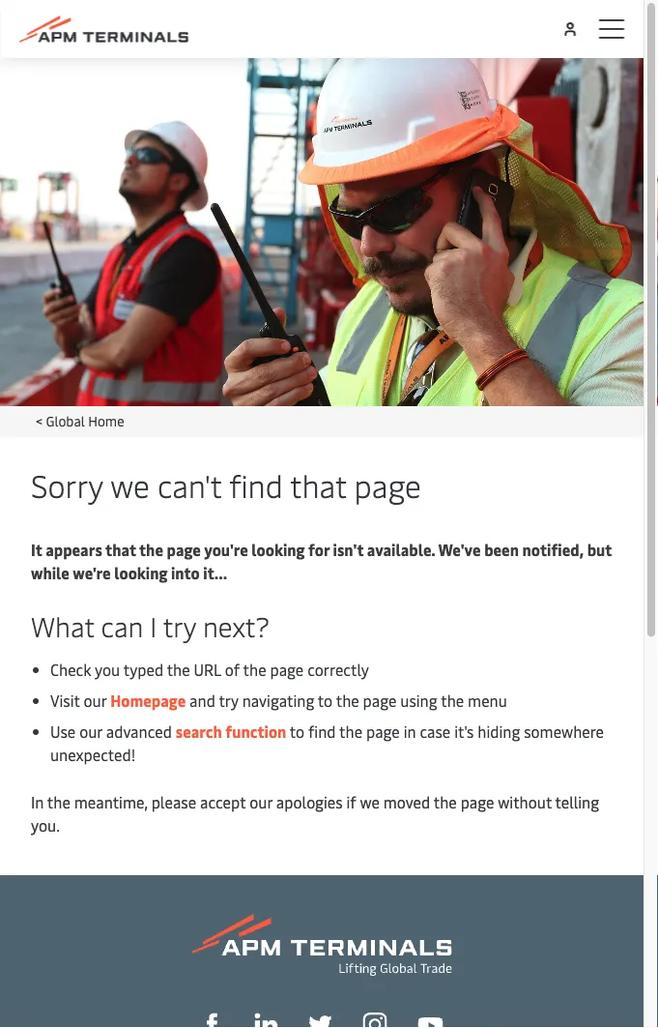 Task type: vqa. For each thing, say whether or not it's contained in the screenshot.
Results
no



Task type: describe. For each thing, give the bounding box(es) containing it.
we inside "in the meantime, please accept our apologies if we moved the page without telling you."
[[360, 791, 380, 812]]

1 horizontal spatial that
[[291, 464, 347, 506]]

it
[[31, 539, 42, 560]]

but
[[588, 539, 613, 560]]

our for visit
[[84, 690, 107, 711]]

unexpected!
[[50, 744, 136, 765]]

to find the page in case it's hiding somewhere unexpected!
[[50, 721, 605, 765]]

for
[[309, 539, 330, 560]]

the right of
[[243, 659, 267, 680]]

we've
[[439, 539, 481, 560]]

what
[[31, 608, 94, 644]]

apmt footer logo image
[[192, 914, 452, 976]]

our inside "in the meantime, please accept our apologies if we moved the page without telling you."
[[250, 791, 273, 812]]

1 horizontal spatial looking
[[252, 539, 305, 560]]

appears
[[46, 539, 102, 560]]

homepage
[[110, 690, 186, 711]]

<
[[36, 411, 43, 430]]

hiding
[[478, 721, 521, 742]]

twitter image
[[309, 1014, 332, 1028]]

menu
[[468, 690, 508, 711]]

check you typed the url of the page correctly
[[50, 659, 369, 680]]

meantime,
[[74, 791, 148, 812]]

sorry we can't find that page
[[31, 464, 422, 506]]

facebook image
[[201, 1014, 224, 1028]]

visit our homepage and try navigating to the page using the menu
[[50, 690, 508, 711]]

you tube link
[[418, 1012, 444, 1028]]

use our advanced search function
[[50, 721, 287, 742]]

page up available.
[[355, 464, 422, 506]]

telling
[[556, 791, 600, 812]]

page up visit our homepage and try navigating to the page using the menu at the bottom of page
[[270, 659, 304, 680]]

linkedin__x28_alt_x29__3_ link
[[255, 1011, 278, 1028]]

can't
[[158, 464, 222, 506]]

url
[[194, 659, 221, 680]]

it appears that the page you're looking for isn't available. we've been notified, but while we're looking into it...
[[31, 539, 613, 583]]

page inside it appears that the page you're looking for isn't available. we've been notified, but while we're looking into it...
[[167, 539, 201, 560]]

can
[[101, 608, 143, 644]]

correctly
[[308, 659, 369, 680]]

page inside "in the meantime, please accept our apologies if we moved the page without telling you."
[[461, 791, 495, 812]]

0 vertical spatial try
[[163, 608, 196, 644]]

in
[[31, 791, 44, 812]]

you're
[[204, 539, 248, 560]]

case
[[420, 721, 451, 742]]

available.
[[367, 539, 436, 560]]

linkedin image
[[255, 1014, 278, 1028]]

1 vertical spatial looking
[[114, 562, 168, 583]]

somewhere
[[525, 721, 605, 742]]

the down correctly
[[336, 690, 360, 711]]

use
[[50, 721, 76, 742]]

while
[[31, 562, 70, 583]]

moved
[[384, 791, 431, 812]]



Task type: locate. For each thing, give the bounding box(es) containing it.
0 horizontal spatial try
[[163, 608, 196, 644]]

page up into
[[167, 539, 201, 560]]

the left in at the right bottom
[[340, 721, 363, 742]]

1 vertical spatial we
[[360, 791, 380, 812]]

what can i try next?
[[31, 608, 270, 644]]

try
[[163, 608, 196, 644], [219, 690, 239, 711]]

in the meantime, please accept our apologies if we moved the page without telling you.
[[31, 791, 600, 835]]

our for use
[[80, 721, 103, 742]]

page left the without
[[461, 791, 495, 812]]

we right 'if' at the bottom right of the page
[[360, 791, 380, 812]]

if
[[347, 791, 357, 812]]

homepage link
[[110, 690, 186, 711]]

find down visit our homepage and try navigating to the page using the menu at the bottom of page
[[309, 721, 336, 742]]

find inside to find the page in case it's hiding somewhere unexpected!
[[309, 721, 336, 742]]

without
[[498, 791, 552, 812]]

the left the you're
[[139, 539, 163, 560]]

notified,
[[523, 539, 585, 560]]

page left in at the right bottom
[[367, 721, 400, 742]]

and
[[190, 690, 216, 711]]

shape link
[[201, 1011, 224, 1028]]

the inside to find the page in case it's hiding somewhere unexpected!
[[340, 721, 363, 742]]

page
[[355, 464, 422, 506], [167, 539, 201, 560], [270, 659, 304, 680], [363, 690, 397, 711], [367, 721, 400, 742], [461, 791, 495, 812]]

1 vertical spatial find
[[309, 721, 336, 742]]

using
[[401, 690, 438, 711]]

function
[[226, 721, 287, 742]]

0 horizontal spatial to
[[290, 721, 305, 742]]

the right the moved
[[434, 791, 457, 812]]

typed
[[124, 659, 164, 680]]

0 vertical spatial we
[[110, 464, 150, 506]]

it's
[[455, 721, 474, 742]]

looking
[[252, 539, 305, 560], [114, 562, 168, 583]]

check
[[50, 659, 91, 680]]

to inside to find the page in case it's hiding somewhere unexpected!
[[290, 721, 305, 742]]

into
[[171, 562, 200, 583]]

page left using
[[363, 690, 397, 711]]

advanced
[[106, 721, 172, 742]]

been
[[485, 539, 519, 560]]

404 image
[[0, 58, 644, 406]]

< global home
[[36, 411, 124, 430]]

you.
[[31, 815, 60, 835]]

search function link
[[176, 721, 287, 742]]

1 horizontal spatial we
[[360, 791, 380, 812]]

find
[[230, 464, 283, 506], [309, 721, 336, 742]]

instagram image
[[363, 1013, 387, 1028]]

instagram link
[[363, 1011, 387, 1028]]

the right in
[[47, 791, 70, 812]]

navigating
[[243, 690, 315, 711]]

it...
[[203, 562, 228, 583]]

0 vertical spatial our
[[84, 690, 107, 711]]

0 vertical spatial looking
[[252, 539, 305, 560]]

1 vertical spatial that
[[105, 539, 136, 560]]

1 vertical spatial try
[[219, 690, 239, 711]]

1 horizontal spatial try
[[219, 690, 239, 711]]

that inside it appears that the page you're looking for isn't available. we've been notified, but while we're looking into it...
[[105, 539, 136, 560]]

of
[[225, 659, 240, 680]]

our
[[84, 690, 107, 711], [80, 721, 103, 742], [250, 791, 273, 812]]

that up we're at the left of the page
[[105, 539, 136, 560]]

1 vertical spatial our
[[80, 721, 103, 742]]

our right visit
[[84, 690, 107, 711]]

to down correctly
[[318, 690, 333, 711]]

1 vertical spatial to
[[290, 721, 305, 742]]

0 vertical spatial that
[[291, 464, 347, 506]]

page inside to find the page in case it's hiding somewhere unexpected!
[[367, 721, 400, 742]]

you
[[95, 659, 120, 680]]

the inside it appears that the page you're looking for isn't available. we've been notified, but while we're looking into it...
[[139, 539, 163, 560]]

2 vertical spatial our
[[250, 791, 273, 812]]

i
[[150, 608, 157, 644]]

the up the it's
[[441, 690, 465, 711]]

that
[[291, 464, 347, 506], [105, 539, 136, 560]]

youtube image
[[418, 1018, 444, 1028]]

we're
[[73, 562, 111, 583]]

0 vertical spatial find
[[230, 464, 283, 506]]

in
[[404, 721, 417, 742]]

sorry
[[31, 464, 103, 506]]

fill 44 link
[[309, 1011, 332, 1028]]

apologies
[[277, 791, 343, 812]]

isn't
[[333, 539, 364, 560]]

global
[[46, 411, 85, 430]]

0 horizontal spatial we
[[110, 464, 150, 506]]

find right 'can't'
[[230, 464, 283, 506]]

0 horizontal spatial find
[[230, 464, 283, 506]]

please
[[152, 791, 197, 812]]

1 horizontal spatial to
[[318, 690, 333, 711]]

0 horizontal spatial that
[[105, 539, 136, 560]]

try right i
[[163, 608, 196, 644]]

the
[[139, 539, 163, 560], [167, 659, 190, 680], [243, 659, 267, 680], [336, 690, 360, 711], [441, 690, 465, 711], [340, 721, 363, 742], [47, 791, 70, 812], [434, 791, 457, 812]]

search
[[176, 721, 222, 742]]

we
[[110, 464, 150, 506], [360, 791, 380, 812]]

looking left into
[[114, 562, 168, 583]]

that up for
[[291, 464, 347, 506]]

to
[[318, 690, 333, 711], [290, 721, 305, 742]]

1 horizontal spatial find
[[309, 721, 336, 742]]

home
[[88, 411, 124, 430]]

visit
[[50, 690, 80, 711]]

we left 'can't'
[[110, 464, 150, 506]]

the left url at bottom
[[167, 659, 190, 680]]

global home link
[[46, 411, 124, 430]]

next?
[[203, 608, 270, 644]]

accept
[[200, 791, 246, 812]]

our up unexpected!
[[80, 721, 103, 742]]

our right accept
[[250, 791, 273, 812]]

to down visit our homepage and try navigating to the page using the menu at the bottom of page
[[290, 721, 305, 742]]

0 vertical spatial to
[[318, 690, 333, 711]]

looking left for
[[252, 539, 305, 560]]

0 horizontal spatial looking
[[114, 562, 168, 583]]

try right and
[[219, 690, 239, 711]]



